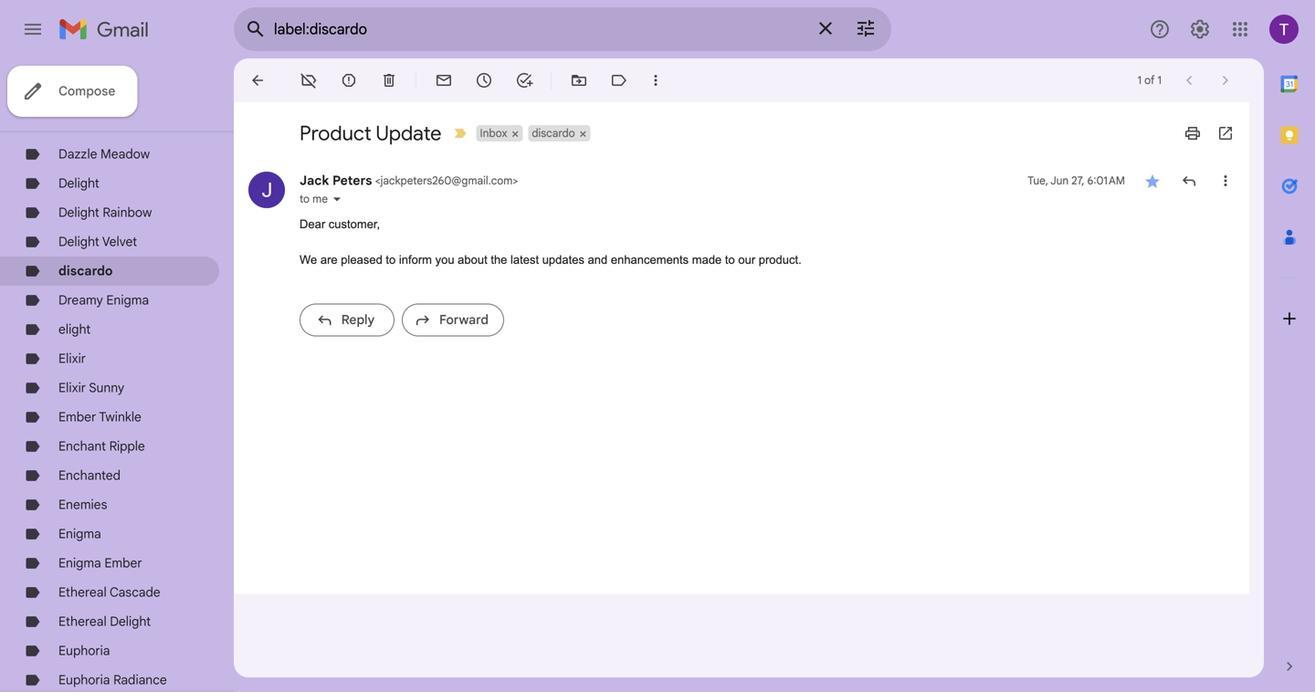 Task type: describe. For each thing, give the bounding box(es) containing it.
main menu image
[[22, 18, 44, 40]]

remove label "discardo" image
[[300, 71, 318, 90]]

1 horizontal spatial to
[[386, 253, 396, 267]]

delight link
[[58, 175, 99, 191]]

euphoria for euphoria radiance
[[58, 672, 110, 688]]

elixir link
[[58, 351, 86, 367]]

enchanted link
[[58, 468, 121, 484]]

report spam image
[[340, 71, 358, 90]]

the
[[491, 253, 507, 267]]

product.
[[759, 253, 802, 267]]

ember twinkle
[[58, 409, 142, 425]]

enchant ripple link
[[58, 439, 145, 455]]

update
[[376, 121, 442, 146]]

dreamy enigma
[[58, 292, 149, 308]]

dance link
[[58, 117, 96, 133]]

discardo for discardo link
[[58, 263, 113, 279]]

support image
[[1149, 18, 1171, 40]]

reply
[[341, 312, 375, 328]]

more image
[[647, 71, 665, 90]]

dreamy
[[58, 292, 103, 308]]

delight for delight rainbow
[[58, 205, 99, 221]]

delight rainbow
[[58, 205, 152, 221]]

elight
[[58, 322, 91, 338]]

radiance
[[113, 672, 167, 688]]

clear search image
[[808, 10, 844, 47]]

enigma for enigma ember
[[58, 555, 101, 571]]

made
[[692, 253, 722, 267]]

back to "discardo" image
[[249, 71, 267, 90]]

elixir sunny link
[[58, 380, 124, 396]]

jack peters cell
[[300, 173, 518, 189]]

meadow
[[101, 146, 150, 162]]

0 vertical spatial enigma
[[106, 292, 149, 308]]

27,
[[1072, 174, 1085, 188]]

inbox
[[480, 127, 507, 140]]

product update
[[300, 121, 442, 146]]

ethereal delight
[[58, 614, 151, 630]]

reply link
[[300, 304, 395, 337]]

tue, jun 27, 6:01 am cell
[[1028, 172, 1126, 190]]

search mail image
[[239, 13, 272, 46]]

delight rainbow link
[[58, 205, 152, 221]]

move to image
[[570, 71, 588, 90]]

1 of 1
[[1138, 74, 1162, 87]]

tue, jun 27, 6:01 am
[[1028, 174, 1126, 188]]

product
[[300, 121, 372, 146]]

we are pleased to inform you about the latest updates and enhancements made to our product.
[[300, 253, 802, 267]]

updates
[[542, 253, 585, 267]]

pleased
[[341, 253, 383, 267]]

0 vertical spatial ember
[[58, 409, 96, 425]]

enchant ripple
[[58, 439, 145, 455]]

ethereal delight link
[[58, 614, 151, 630]]

gmail image
[[58, 11, 158, 48]]

dear
[[300, 217, 325, 231]]

to me
[[300, 192, 328, 206]]

enchant
[[58, 439, 106, 455]]

latest
[[511, 253, 539, 267]]

inbox button
[[477, 125, 509, 142]]

jack peters < jackpeters260@gmail.com >
[[300, 173, 518, 189]]

ethereal for ethereal delight
[[58, 614, 107, 630]]

you
[[435, 253, 455, 267]]

discardo button
[[528, 125, 577, 142]]

jack
[[300, 173, 329, 189]]

delete image
[[380, 71, 398, 90]]

ember twinkle link
[[58, 409, 142, 425]]

dazzle
[[58, 146, 97, 162]]

delight for delight link
[[58, 175, 99, 191]]



Task type: vqa. For each thing, say whether or not it's contained in the screenshot.
up at the left of page
no



Task type: locate. For each thing, give the bounding box(es) containing it.
dazzle meadow link
[[58, 146, 150, 162]]

euphoria for euphoria link
[[58, 643, 110, 659]]

1 ethereal from the top
[[58, 585, 107, 601]]

2 1 from the left
[[1158, 74, 1162, 87]]

2 ethereal from the top
[[58, 614, 107, 630]]

elixir for elixir link
[[58, 351, 86, 367]]

0 vertical spatial euphoria
[[58, 643, 110, 659]]

euphoria down euphoria link
[[58, 672, 110, 688]]

enigma ember link
[[58, 555, 142, 571]]

dance
[[58, 117, 96, 133]]

snooze image
[[475, 71, 493, 90]]

euphoria down ethereal delight
[[58, 643, 110, 659]]

to left our
[[725, 253, 735, 267]]

advanced search options image
[[848, 10, 884, 47]]

about
[[458, 253, 488, 267]]

peters
[[333, 173, 372, 189]]

enigma down enigma link
[[58, 555, 101, 571]]

dear customer,
[[300, 217, 384, 231]]

enigma down enemies
[[58, 526, 101, 542]]

sunny
[[89, 380, 124, 396]]

of
[[1145, 74, 1155, 87]]

euphoria radiance
[[58, 672, 167, 688]]

1 vertical spatial euphoria
[[58, 672, 110, 688]]

are
[[321, 253, 338, 267]]

labels image
[[610, 71, 629, 90]]

dazzle meadow
[[58, 146, 150, 162]]

<
[[375, 174, 381, 188]]

euphoria
[[58, 643, 110, 659], [58, 672, 110, 688]]

discardo up dreamy
[[58, 263, 113, 279]]

delight velvet link
[[58, 234, 137, 250]]

jackpeters260@gmail.com
[[381, 174, 513, 188]]

enigma link
[[58, 526, 101, 542]]

ethereal cascade link
[[58, 585, 161, 601]]

1 horizontal spatial discardo
[[532, 127, 575, 140]]

1 right of on the top
[[1158, 74, 1162, 87]]

mark as unread image
[[435, 71, 453, 90]]

1 vertical spatial ethereal
[[58, 614, 107, 630]]

euphoria link
[[58, 643, 110, 659]]

enigma for enigma link
[[58, 526, 101, 542]]

ethereal up euphoria link
[[58, 614, 107, 630]]

None search field
[[234, 7, 892, 51]]

settings image
[[1190, 18, 1211, 40]]

1 horizontal spatial 1
[[1158, 74, 1162, 87]]

navigation
[[0, 58, 234, 693]]

elixir down elixir link
[[58, 380, 86, 396]]

1 vertical spatial discardo
[[58, 263, 113, 279]]

forward
[[439, 312, 489, 328]]

discardo link
[[58, 263, 113, 279]]

to
[[300, 192, 310, 206], [386, 253, 396, 267], [725, 253, 735, 267]]

dreamy enigma link
[[58, 292, 149, 308]]

enemies
[[58, 497, 107, 513]]

jun
[[1051, 174, 1069, 188]]

1 vertical spatial ember
[[104, 555, 142, 571]]

me
[[313, 192, 328, 206]]

tab list
[[1264, 58, 1316, 627]]

ethereal for ethereal cascade
[[58, 585, 107, 601]]

1 elixir from the top
[[58, 351, 86, 367]]

euphoria radiance link
[[58, 672, 167, 688]]

enigma right dreamy
[[106, 292, 149, 308]]

our
[[739, 253, 756, 267]]

0 vertical spatial discardo
[[532, 127, 575, 140]]

elight link
[[58, 322, 91, 338]]

and
[[588, 253, 608, 267]]

elixir down elight link
[[58, 351, 86, 367]]

1
[[1138, 74, 1142, 87], [1158, 74, 1162, 87]]

forward link
[[402, 304, 504, 337]]

0 vertical spatial ethereal
[[58, 585, 107, 601]]

twinkle
[[99, 409, 142, 425]]

to left me
[[300, 192, 310, 206]]

customer,
[[329, 217, 380, 231]]

inform
[[399, 253, 432, 267]]

ember up enchant
[[58, 409, 96, 425]]

ethereal cascade
[[58, 585, 161, 601]]

0 horizontal spatial ember
[[58, 409, 96, 425]]

2 horizontal spatial to
[[725, 253, 735, 267]]

discardo for "discardo" button
[[532, 127, 575, 140]]

delight velvet
[[58, 234, 137, 250]]

discardo inside button
[[532, 127, 575, 140]]

1 euphoria from the top
[[58, 643, 110, 659]]

enchanted
[[58, 468, 121, 484]]

delight
[[58, 175, 99, 191], [58, 205, 99, 221], [58, 234, 99, 250], [110, 614, 151, 630]]

enigma ember
[[58, 555, 142, 571]]

compose
[[58, 83, 116, 99]]

0 vertical spatial elixir
[[58, 351, 86, 367]]

6:01 am
[[1088, 174, 1126, 188]]

delight down dazzle
[[58, 175, 99, 191]]

elixir
[[58, 351, 86, 367], [58, 380, 86, 396]]

Search mail text field
[[274, 20, 804, 38]]

1 vertical spatial enigma
[[58, 526, 101, 542]]

ripple
[[109, 439, 145, 455]]

2 euphoria from the top
[[58, 672, 110, 688]]

1 left of on the top
[[1138, 74, 1142, 87]]

rainbow
[[103, 205, 152, 221]]

ethereal
[[58, 585, 107, 601], [58, 614, 107, 630]]

2 vertical spatial enigma
[[58, 555, 101, 571]]

ethereal down enigma ember link
[[58, 585, 107, 601]]

delight down cascade
[[110, 614, 151, 630]]

elixir for elixir sunny
[[58, 380, 86, 396]]

cascade
[[110, 585, 161, 601]]

delight up discardo link
[[58, 234, 99, 250]]

0 horizontal spatial 1
[[1138, 74, 1142, 87]]

compose button
[[7, 66, 137, 117]]

we
[[300, 253, 317, 267]]

1 1 from the left
[[1138, 74, 1142, 87]]

to left the inform
[[386, 253, 396, 267]]

ember up cascade
[[104, 555, 142, 571]]

delight for delight velvet
[[58, 234, 99, 250]]

2 elixir from the top
[[58, 380, 86, 396]]

navigation containing compose
[[0, 58, 234, 693]]

velvet
[[102, 234, 137, 250]]

0 horizontal spatial discardo
[[58, 263, 113, 279]]

show details image
[[332, 194, 343, 205]]

enigma
[[106, 292, 149, 308], [58, 526, 101, 542], [58, 555, 101, 571]]

tue,
[[1028, 174, 1049, 188]]

0 horizontal spatial to
[[300, 192, 310, 206]]

elixir sunny
[[58, 380, 124, 396]]

add to tasks image
[[515, 71, 534, 90]]

>
[[513, 174, 518, 188]]

discardo down move to image on the top of the page
[[532, 127, 575, 140]]

1 vertical spatial elixir
[[58, 380, 86, 396]]

blue-star checkbox
[[1144, 172, 1162, 190]]

delight down delight link
[[58, 205, 99, 221]]

1 horizontal spatial ember
[[104, 555, 142, 571]]

discardo
[[532, 127, 575, 140], [58, 263, 113, 279]]

ember
[[58, 409, 96, 425], [104, 555, 142, 571]]

enhancements
[[611, 253, 689, 267]]

enemies link
[[58, 497, 107, 513]]



